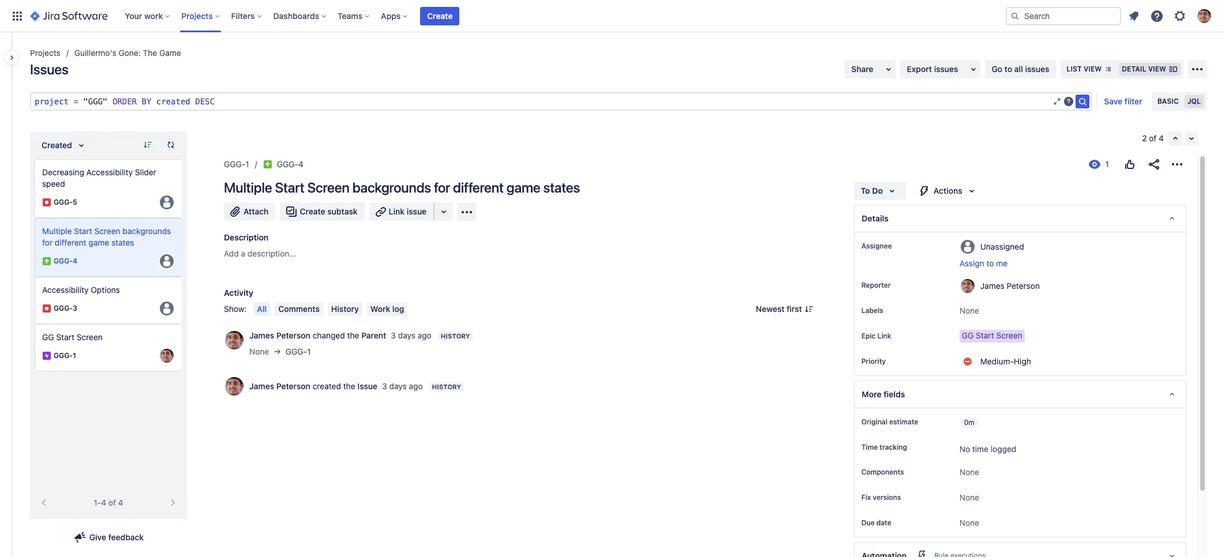 Task type: vqa. For each thing, say whether or not it's contained in the screenshot.
Workflows to the bottom
no



Task type: describe. For each thing, give the bounding box(es) containing it.
1 vertical spatial accessibility
[[42, 285, 89, 295]]

the
[[143, 48, 157, 58]]

add
[[224, 249, 239, 259]]

import and bulk change issues image
[[1191, 62, 1205, 76]]

game inside the multiple start screen backgrounds for different game states
[[89, 238, 109, 248]]

refresh image
[[166, 140, 176, 150]]

your profile and settings image
[[1198, 9, 1212, 23]]

to for assign
[[987, 259, 995, 269]]

0 vertical spatial for
[[434, 180, 450, 196]]

james for james peterson created the issue 3 days ago
[[249, 382, 274, 392]]

start down ggg-4 link
[[275, 180, 305, 196]]

components
[[862, 469, 905, 477]]

activity
[[224, 288, 253, 298]]

decreasing accessibility slider speed
[[42, 167, 156, 189]]

sidebar navigation image
[[0, 46, 25, 69]]

give feedback button
[[66, 529, 151, 547]]

link web pages and more image
[[437, 205, 451, 219]]

open share dialog image
[[882, 62, 896, 76]]

ggg- right bug image
[[54, 305, 73, 313]]

add app image
[[460, 205, 474, 219]]

detail
[[1123, 65, 1147, 73]]

work
[[371, 304, 391, 314]]

unassigned
[[981, 242, 1025, 251]]

work log button
[[367, 303, 408, 316]]

peterson for james peterson created the issue 3 days ago
[[276, 382, 311, 392]]

screen up 'create subtask'
[[307, 180, 350, 196]]

to for go
[[1005, 64, 1013, 74]]

automation element
[[854, 543, 1187, 558]]

feedback
[[108, 533, 144, 543]]

1 horizontal spatial backgrounds
[[353, 180, 431, 196]]

4 up the give
[[101, 498, 106, 508]]

more fields element
[[854, 381, 1187, 409]]

guillermo's
[[74, 48, 116, 58]]

project = "ggg" order by created desc
[[35, 97, 215, 106]]

accessibility inside decreasing accessibility slider speed
[[86, 167, 133, 177]]

0 vertical spatial improvement image
[[263, 160, 272, 169]]

actions button
[[911, 182, 986, 200]]

time tracking pin to top. only you can see pinned fields. image
[[910, 443, 919, 453]]

none for labels
[[960, 306, 980, 316]]

work
[[144, 11, 163, 20]]

screen inside epic 'element'
[[77, 333, 103, 342]]

3 inside bug element
[[73, 305, 77, 313]]

order
[[113, 97, 137, 106]]

1 horizontal spatial of
[[1150, 133, 1157, 143]]

labels pin to top. only you can see pinned fields. image
[[886, 307, 895, 316]]

save
[[1105, 96, 1123, 106]]

medium-
[[981, 357, 1015, 367]]

james peterson created the issue 3 days ago
[[249, 382, 423, 392]]

the for created
[[343, 382, 355, 392]]

work log
[[371, 304, 404, 314]]

versions
[[873, 494, 901, 503]]

issue
[[407, 207, 427, 217]]

vote options: no one has voted for this issue yet. image
[[1124, 158, 1138, 171]]

2 horizontal spatial ggg-1
[[286, 347, 311, 357]]

date
[[877, 519, 892, 528]]

2 horizontal spatial 1
[[307, 347, 311, 357]]

due date
[[862, 519, 892, 528]]

1 horizontal spatial ggg-1
[[224, 159, 249, 169]]

gone:
[[119, 48, 141, 58]]

states inside the multiple start screen backgrounds for different game states
[[111, 238, 134, 248]]

order by image
[[74, 139, 88, 152]]

multiple start screen backgrounds for different game states inside improvement 'element'
[[42, 226, 171, 248]]

the for changed
[[347, 331, 359, 341]]

first
[[787, 304, 802, 314]]

1-4 of 4
[[94, 498, 123, 508]]

filter
[[1125, 96, 1143, 106]]

assign to me button
[[960, 258, 1175, 270]]

your work
[[125, 11, 163, 20]]

ggg-1 link
[[224, 158, 249, 171]]

projects for "projects" dropdown button
[[181, 11, 213, 20]]

1 vertical spatial of
[[108, 498, 116, 508]]

fix
[[862, 494, 872, 503]]

for inside improvement 'element'
[[42, 238, 53, 248]]

fix versions
[[862, 494, 901, 503]]

"ggg"
[[83, 97, 108, 106]]

go to all issues
[[992, 64, 1050, 74]]

improvement element
[[35, 218, 182, 277]]

appswitcher icon image
[[10, 9, 24, 23]]

screen inside the multiple start screen backgrounds for different game states
[[94, 226, 120, 236]]

Search field
[[1006, 7, 1122, 25]]

created button
[[35, 136, 95, 155]]

detail view
[[1123, 65, 1167, 73]]

accessibility options
[[42, 285, 120, 295]]

assignee
[[862, 242, 893, 251]]

parent
[[362, 331, 387, 341]]

ago for james peterson changed the parent 3 days ago
[[418, 331, 432, 341]]

link inside button
[[389, 207, 405, 217]]

1 horizontal spatial ggg-4
[[277, 159, 304, 169]]

0m
[[965, 419, 975, 427]]

by
[[142, 97, 151, 106]]

search image
[[1077, 95, 1090, 109]]

details element
[[854, 205, 1187, 233]]

start up medium-
[[977, 331, 995, 341]]

1-
[[94, 498, 101, 508]]

0 vertical spatial states
[[544, 180, 580, 196]]

5
[[73, 198, 77, 207]]

give
[[89, 533, 106, 543]]

fields
[[884, 390, 905, 400]]

peterson for james peterson changed the parent 3 days ago
[[276, 331, 311, 341]]

comments button
[[275, 303, 323, 316]]

3 for james peterson created the issue 3 days ago
[[382, 382, 387, 392]]

bug element containing accessibility options
[[35, 277, 182, 325]]

gg start screen link
[[960, 330, 1025, 343]]

due
[[862, 519, 875, 528]]

improvement image inside improvement 'element'
[[42, 257, 51, 266]]

estimate
[[890, 418, 919, 427]]

1 horizontal spatial created
[[313, 382, 341, 392]]

export issues button
[[901, 60, 981, 79]]

2 issues from the left
[[1026, 64, 1050, 74]]

gg inside 'gg start screen' link
[[962, 331, 974, 341]]

1 horizontal spatial multiple
[[224, 180, 272, 196]]

help image
[[1151, 9, 1165, 23]]

issues inside button
[[935, 64, 959, 74]]

2
[[1143, 133, 1148, 143]]

logged
[[991, 445, 1017, 454]]

ggg- left copy link to issue image
[[277, 159, 299, 169]]

james peterson changed the parent 3 days ago
[[249, 331, 432, 341]]

due date pin to top. only you can see pinned fields. image
[[894, 519, 903, 529]]

all
[[257, 304, 267, 314]]

2 of 4
[[1143, 133, 1165, 143]]

epic
[[862, 332, 876, 341]]

list
[[1067, 65, 1083, 73]]

share image
[[1148, 158, 1162, 171]]

time
[[973, 445, 989, 454]]

4 inside improvement 'element'
[[73, 257, 77, 266]]

projects for the projects link
[[30, 48, 61, 58]]

none for fix versions
[[960, 493, 980, 503]]

original estimate
[[862, 418, 919, 427]]

days for parent
[[398, 331, 416, 341]]

none for due date
[[960, 519, 980, 529]]

subtask
[[328, 207, 358, 217]]

description...
[[248, 249, 296, 259]]

ggg-5
[[54, 198, 77, 207]]

1 inside epic 'element'
[[73, 352, 76, 361]]

guillermo's gone: the game link
[[74, 46, 181, 60]]

guillermo's gone: the game
[[74, 48, 181, 58]]

speed
[[42, 179, 65, 189]]

bug image
[[42, 304, 51, 314]]

newest first image
[[805, 305, 814, 314]]

share button
[[845, 60, 896, 79]]

created
[[42, 140, 72, 150]]



Task type: locate. For each thing, give the bounding box(es) containing it.
original
[[862, 418, 888, 427]]

all button
[[254, 303, 270, 316]]

me
[[997, 259, 1008, 269]]

banner containing your work
[[0, 0, 1226, 32]]

james peterson
[[981, 281, 1041, 291]]

3 right the parent
[[391, 331, 396, 341]]

1 vertical spatial bug element
[[35, 277, 182, 325]]

1 horizontal spatial link
[[878, 332, 892, 341]]

ggg- right bug icon
[[54, 198, 73, 207]]

the left the issue
[[343, 382, 355, 392]]

decreasing
[[42, 167, 84, 177]]

0 horizontal spatial issues
[[935, 64, 959, 74]]

start inside the multiple start screen backgrounds for different game states
[[74, 226, 92, 236]]

ago for james peterson created the issue 3 days ago
[[409, 382, 423, 392]]

to inside button
[[987, 259, 995, 269]]

0 vertical spatial link
[[389, 207, 405, 217]]

screen down decreasing accessibility slider speed at top left
[[94, 226, 120, 236]]

bug element
[[35, 159, 182, 218], [35, 277, 182, 325]]

0 horizontal spatial multiple
[[42, 226, 72, 236]]

0 horizontal spatial 3
[[73, 305, 77, 313]]

multiple
[[224, 180, 272, 196], [42, 226, 72, 236]]

game
[[159, 48, 181, 58]]

james peterson image
[[160, 349, 174, 363]]

different down 5
[[55, 238, 86, 248]]

ggg-3
[[54, 305, 77, 313]]

menu bar
[[251, 303, 410, 316]]

link right epic
[[878, 332, 892, 341]]

improvement image up accessibility options
[[42, 257, 51, 266]]

gg start screen down ggg-3
[[42, 333, 103, 342]]

share
[[852, 64, 874, 74]]

2 vertical spatial history
[[432, 383, 462, 391]]

1 horizontal spatial game
[[507, 180, 541, 196]]

1 vertical spatial projects
[[30, 48, 61, 58]]

bug image
[[42, 198, 51, 207]]

0 vertical spatial ago
[[418, 331, 432, 341]]

1 left ggg-4 link
[[246, 159, 249, 169]]

of right 1-
[[108, 498, 116, 508]]

james for james peterson
[[981, 281, 1005, 291]]

different inside the multiple start screen backgrounds for different game states
[[55, 238, 86, 248]]

epic image
[[42, 352, 51, 361]]

for down bug icon
[[42, 238, 53, 248]]

days for issue
[[390, 382, 407, 392]]

gg
[[962, 331, 974, 341], [42, 333, 54, 342]]

history for parent
[[441, 333, 470, 340]]

0 vertical spatial accessibility
[[86, 167, 133, 177]]

ggg- up attach button
[[224, 159, 246, 169]]

gg start screen inside epic 'element'
[[42, 333, 103, 342]]

0 vertical spatial backgrounds
[[353, 180, 431, 196]]

0 vertical spatial history
[[331, 304, 359, 314]]

teams button
[[334, 7, 374, 25]]

to left all
[[1005, 64, 1013, 74]]

1 vertical spatial different
[[55, 238, 86, 248]]

medium-high
[[981, 357, 1032, 367]]

=
[[74, 97, 78, 106]]

accessibility
[[86, 167, 133, 177], [42, 285, 89, 295]]

1 vertical spatial multiple start screen backgrounds for different game states
[[42, 226, 171, 248]]

multiple start screen backgrounds for different game states
[[224, 180, 580, 196], [42, 226, 171, 248]]

3 right the issue
[[382, 382, 387, 392]]

details
[[862, 214, 889, 223]]

start
[[275, 180, 305, 196], [74, 226, 92, 236], [977, 331, 995, 341], [56, 333, 74, 342]]

1 vertical spatial link
[[878, 332, 892, 341]]

0 vertical spatial projects
[[181, 11, 213, 20]]

start down ggg-3
[[56, 333, 74, 342]]

more
[[862, 390, 882, 400]]

1 issues from the left
[[935, 64, 959, 74]]

peterson for james peterson
[[1007, 281, 1041, 291]]

to left me
[[987, 259, 995, 269]]

newest
[[756, 304, 785, 314]]

assign
[[960, 259, 985, 269]]

3 for james peterson changed the parent 3 days ago
[[391, 331, 396, 341]]

more fields
[[862, 390, 905, 400]]

link left issue
[[389, 207, 405, 217]]

1 horizontal spatial view
[[1149, 65, 1167, 73]]

0 horizontal spatial created
[[156, 97, 190, 106]]

fix versions pin to top. only you can see pinned fields. image
[[904, 494, 913, 503]]

0 horizontal spatial link
[[389, 207, 405, 217]]

0 vertical spatial ggg-4
[[277, 159, 304, 169]]

projects right "work"
[[181, 11, 213, 20]]

2 bug element from the top
[[35, 277, 182, 325]]

export issues
[[908, 64, 959, 74]]

0 horizontal spatial backgrounds
[[123, 226, 171, 236]]

2 vertical spatial peterson
[[276, 382, 311, 392]]

tracking
[[880, 443, 908, 452]]

0 horizontal spatial projects
[[30, 48, 61, 58]]

1 vertical spatial the
[[343, 382, 355, 392]]

0 horizontal spatial view
[[1084, 65, 1102, 73]]

create inside primary element
[[428, 11, 453, 20]]

0 vertical spatial to
[[1005, 64, 1013, 74]]

1 bug element from the top
[[35, 159, 182, 218]]

ggg-4 link
[[277, 158, 304, 171]]

multiple start screen backgrounds for different game states up link issue button
[[224, 180, 580, 196]]

states
[[544, 180, 580, 196], [111, 238, 134, 248]]

ggg-4 right the ggg-1 link
[[277, 159, 304, 169]]

jira software image
[[30, 9, 108, 23], [30, 9, 108, 23]]

of
[[1150, 133, 1157, 143], [108, 498, 116, 508]]

1 vertical spatial multiple
[[42, 226, 72, 236]]

apps button
[[378, 7, 412, 25]]

0 vertical spatial created
[[156, 97, 190, 106]]

james
[[981, 281, 1005, 291], [249, 331, 274, 341], [249, 382, 274, 392]]

reporter
[[862, 281, 891, 290]]

sort descending image
[[143, 140, 152, 150]]

created left the issue
[[313, 382, 341, 392]]

slider
[[135, 167, 156, 177]]

actions
[[934, 186, 963, 196]]

link issue button
[[369, 203, 435, 221]]

issues right all
[[1026, 64, 1050, 74]]

history inside button
[[331, 304, 359, 314]]

1 vertical spatial history
[[441, 333, 470, 340]]

0 horizontal spatial multiple start screen backgrounds for different game states
[[42, 226, 171, 248]]

projects
[[181, 11, 213, 20], [30, 48, 61, 58]]

0 horizontal spatial of
[[108, 498, 116, 508]]

days down log
[[398, 331, 416, 341]]

days
[[398, 331, 416, 341], [390, 382, 407, 392]]

0 vertical spatial different
[[453, 180, 504, 196]]

no time logged
[[960, 445, 1017, 454]]

ggg-4
[[277, 159, 304, 169], [54, 257, 77, 266]]

priority
[[862, 357, 886, 366]]

ggg-1 inside epic 'element'
[[54, 352, 76, 361]]

banner
[[0, 0, 1226, 32]]

2 horizontal spatial 3
[[391, 331, 396, 341]]

issue
[[358, 382, 378, 392]]

ggg-
[[224, 159, 246, 169], [277, 159, 299, 169], [54, 198, 73, 207], [54, 257, 73, 266], [54, 305, 73, 313], [286, 347, 307, 357], [54, 352, 73, 361]]

2 vertical spatial 3
[[382, 382, 387, 392]]

4 up accessibility options
[[73, 257, 77, 266]]

1 inside the ggg-1 link
[[246, 159, 249, 169]]

0 horizontal spatial gg start screen
[[42, 333, 103, 342]]

2 vertical spatial james
[[249, 382, 274, 392]]

0 horizontal spatial ggg-1
[[54, 352, 76, 361]]

projects link
[[30, 46, 61, 60]]

search image
[[1011, 11, 1020, 20]]

improvement image
[[263, 160, 272, 169], [42, 257, 51, 266]]

ago right the parent
[[418, 331, 432, 341]]

0 horizontal spatial 1
[[73, 352, 76, 361]]

1 vertical spatial ggg-4
[[54, 257, 77, 266]]

0 horizontal spatial ggg-4
[[54, 257, 77, 266]]

list box
[[35, 159, 182, 372]]

projects inside dropdown button
[[181, 11, 213, 20]]

0 vertical spatial peterson
[[1007, 281, 1041, 291]]

the left the parent
[[347, 331, 359, 341]]

assign to me
[[960, 259, 1008, 269]]

actions image
[[1171, 158, 1185, 171]]

0 horizontal spatial to
[[987, 259, 995, 269]]

multiple up attach button
[[224, 180, 272, 196]]

history
[[331, 304, 359, 314], [441, 333, 470, 340], [432, 383, 462, 391]]

1 horizontal spatial 1
[[246, 159, 249, 169]]

0 vertical spatial of
[[1150, 133, 1157, 143]]

created right the by
[[156, 97, 190, 106]]

improvement image left ggg-4 link
[[263, 160, 272, 169]]

ggg- right epic image
[[54, 352, 73, 361]]

0 vertical spatial the
[[347, 331, 359, 341]]

create button
[[421, 7, 460, 25]]

ggg-1 up attach button
[[224, 159, 249, 169]]

ggg-4 inside improvement 'element'
[[54, 257, 77, 266]]

1 vertical spatial to
[[987, 259, 995, 269]]

open export issues dropdown image
[[967, 62, 981, 76]]

peterson
[[1007, 281, 1041, 291], [276, 331, 311, 341], [276, 382, 311, 392]]

1 horizontal spatial issues
[[1026, 64, 1050, 74]]

screen down ggg-3
[[77, 333, 103, 342]]

create for create subtask
[[300, 207, 325, 217]]

1 horizontal spatial to
[[1005, 64, 1013, 74]]

1 horizontal spatial gg
[[962, 331, 974, 341]]

copy link to issue image
[[301, 159, 311, 169]]

desc
[[195, 97, 215, 106]]

1 vertical spatial for
[[42, 238, 53, 248]]

notifications image
[[1128, 9, 1142, 23]]

create for create
[[428, 11, 453, 20]]

0 horizontal spatial different
[[55, 238, 86, 248]]

ggg- down comments button
[[286, 347, 307, 357]]

1 view from the left
[[1084, 65, 1102, 73]]

1 vertical spatial james
[[249, 331, 274, 341]]

4 right 2
[[1160, 133, 1165, 143]]

link issue
[[389, 207, 427, 217]]

1 horizontal spatial gg start screen
[[962, 331, 1023, 341]]

2 view from the left
[[1149, 65, 1167, 73]]

1 vertical spatial game
[[89, 238, 109, 248]]

0 vertical spatial multiple
[[224, 180, 272, 196]]

0 horizontal spatial game
[[89, 238, 109, 248]]

issues
[[935, 64, 959, 74], [1026, 64, 1050, 74]]

all
[[1015, 64, 1024, 74]]

time
[[862, 443, 878, 452]]

history for issue
[[432, 383, 462, 391]]

to
[[861, 186, 871, 196]]

ggg- up accessibility options
[[54, 257, 73, 266]]

james for james peterson changed the parent 3 days ago
[[249, 331, 274, 341]]

view for list view
[[1084, 65, 1102, 73]]

1 right epic image
[[73, 352, 76, 361]]

your
[[125, 11, 142, 20]]

save filter button
[[1098, 92, 1150, 111]]

do
[[873, 186, 883, 196]]

of right 2
[[1150, 133, 1157, 143]]

multiple inside the multiple start screen backgrounds for different game states
[[42, 226, 72, 236]]

1 vertical spatial backgrounds
[[123, 226, 171, 236]]

syntax help image
[[1065, 97, 1074, 106]]

attach button
[[224, 203, 276, 221]]

1 vertical spatial 3
[[391, 331, 396, 341]]

to do
[[861, 186, 883, 196]]

filters button
[[228, 7, 267, 25]]

history button
[[328, 303, 363, 316]]

ggg-1 down comments button
[[286, 347, 311, 357]]

1 vertical spatial improvement image
[[42, 257, 51, 266]]

comments
[[278, 304, 320, 314]]

1 vertical spatial create
[[300, 207, 325, 217]]

ggg-4 up accessibility options
[[54, 257, 77, 266]]

1 vertical spatial ago
[[409, 382, 423, 392]]

start inside epic 'element'
[[56, 333, 74, 342]]

1 horizontal spatial for
[[434, 180, 450, 196]]

0 horizontal spatial states
[[111, 238, 134, 248]]

multiple down ggg-5
[[42, 226, 72, 236]]

0 vertical spatial create
[[428, 11, 453, 20]]

settings image
[[1174, 9, 1188, 23]]

projects up issues
[[30, 48, 61, 58]]

1 vertical spatial created
[[313, 382, 341, 392]]

1 horizontal spatial multiple start screen backgrounds for different game states
[[224, 180, 580, 196]]

gg inside epic 'element'
[[42, 333, 54, 342]]

0 horizontal spatial create
[[300, 207, 325, 217]]

accessibility up ggg-3
[[42, 285, 89, 295]]

menu bar containing all
[[251, 303, 410, 316]]

view right list
[[1084, 65, 1102, 73]]

gg start screen up medium-
[[962, 331, 1023, 341]]

accessibility left 'slider'
[[86, 167, 133, 177]]

1 down james peterson changed the parent 3 days ago in the bottom left of the page
[[307, 347, 311, 357]]

teams
[[338, 11, 363, 20]]

JQL query field
[[31, 94, 1053, 110]]

view right detail on the top right of the page
[[1149, 65, 1167, 73]]

create left subtask
[[300, 207, 325, 217]]

4 up create subtask button
[[299, 159, 304, 169]]

epic element
[[35, 325, 182, 372]]

0 horizontal spatial for
[[42, 238, 53, 248]]

1 horizontal spatial create
[[428, 11, 453, 20]]

0 vertical spatial game
[[507, 180, 541, 196]]

0 vertical spatial days
[[398, 331, 416, 341]]

0 vertical spatial multiple start screen backgrounds for different game states
[[224, 180, 580, 196]]

assignee pin to top. only you can see pinned fields. image
[[895, 242, 904, 251]]

0 horizontal spatial improvement image
[[42, 257, 51, 266]]

no
[[960, 445, 971, 454]]

export
[[908, 64, 933, 74]]

1 vertical spatial days
[[390, 382, 407, 392]]

a
[[241, 249, 245, 259]]

for up link web pages and more icon
[[434, 180, 450, 196]]

to do button
[[854, 182, 907, 200]]

1 horizontal spatial different
[[453, 180, 504, 196]]

0 vertical spatial bug element
[[35, 159, 182, 218]]

ggg- inside epic 'element'
[[54, 352, 73, 361]]

save filter
[[1105, 96, 1143, 106]]

create right apps popup button
[[428, 11, 453, 20]]

1 horizontal spatial states
[[544, 180, 580, 196]]

0 vertical spatial 3
[[73, 305, 77, 313]]

multiple start screen backgrounds for different game states down 5
[[42, 226, 171, 248]]

jql
[[1188, 97, 1202, 106]]

give feedback
[[89, 533, 144, 543]]

1 vertical spatial peterson
[[276, 331, 311, 341]]

bug element containing decreasing accessibility slider speed
[[35, 159, 182, 218]]

ago
[[418, 331, 432, 341], [409, 382, 423, 392]]

different up add app icon
[[453, 180, 504, 196]]

0 horizontal spatial gg
[[42, 333, 54, 342]]

backgrounds inside improvement 'element'
[[123, 226, 171, 236]]

primary element
[[7, 0, 1006, 32]]

0 vertical spatial james
[[981, 281, 1005, 291]]

dashboards button
[[270, 7, 331, 25]]

1 vertical spatial states
[[111, 238, 134, 248]]

days right the issue
[[390, 382, 407, 392]]

changed
[[313, 331, 345, 341]]

ago right the issue
[[409, 382, 423, 392]]

1 horizontal spatial improvement image
[[263, 160, 272, 169]]

list box containing decreasing accessibility slider speed
[[35, 159, 182, 372]]

screen up medium-high
[[997, 331, 1023, 341]]

issues right export
[[935, 64, 959, 74]]

3 down accessibility options
[[73, 305, 77, 313]]

1 horizontal spatial projects
[[181, 11, 213, 20]]

editor image
[[1053, 97, 1063, 106]]

start down 5
[[74, 226, 92, 236]]

view for detail view
[[1149, 65, 1167, 73]]

ggg- inside improvement 'element'
[[54, 257, 73, 266]]

4 right 1-
[[118, 498, 123, 508]]

ggg-1 right epic image
[[54, 352, 76, 361]]

created inside jql query field
[[156, 97, 190, 106]]

1 horizontal spatial 3
[[382, 382, 387, 392]]



